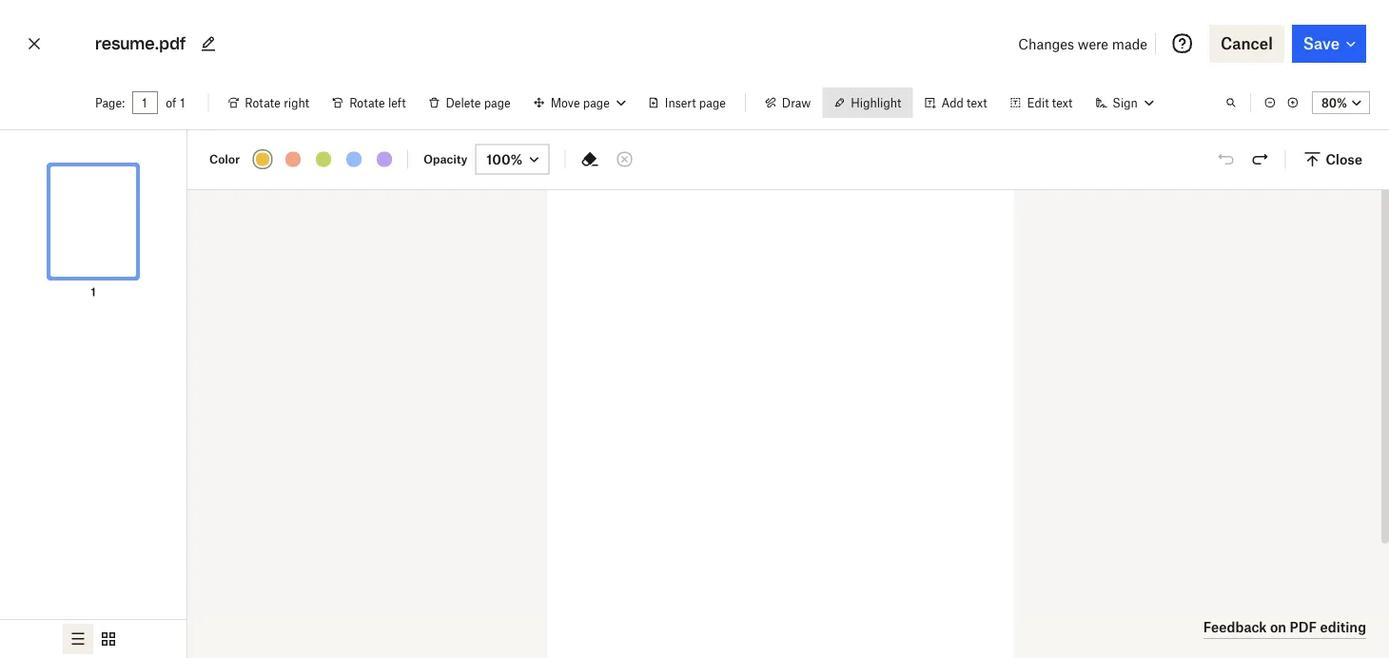 Task type: describe. For each thing, give the bounding box(es) containing it.
Button to change sidebar grid view to list view radio
[[63, 624, 93, 655]]

left
[[388, 96, 406, 110]]

edit
[[1027, 96, 1049, 110]]

of 1
[[166, 96, 185, 110]]

feedback on pdf editing
[[1204, 619, 1366, 636]]

pdf
[[1290, 619, 1317, 636]]

rotate left button
[[321, 88, 417, 118]]

draw
[[782, 96, 811, 110]]

feedback
[[1204, 619, 1267, 636]]

feedback on pdf editing button
[[1204, 617, 1366, 639]]

insert page
[[665, 96, 726, 110]]

page for insert page
[[699, 96, 726, 110]]

were
[[1078, 36, 1109, 52]]

right
[[284, 96, 309, 110]]

move page
[[551, 96, 610, 110]]

1 inside 'element'
[[91, 285, 96, 299]]

cancel
[[1221, 34, 1273, 53]]

insert page button
[[636, 88, 737, 118]]

Button to change sidebar list view to grid view radio
[[93, 624, 124, 655]]

text for edit text
[[1052, 96, 1073, 110]]

resume.pdf
[[95, 34, 186, 53]]

add text button
[[913, 88, 999, 118]]

100%
[[486, 151, 523, 167]]



Task type: vqa. For each thing, say whether or not it's contained in the screenshot.
Cancel Button
yes



Task type: locate. For each thing, give the bounding box(es) containing it.
1 horizontal spatial rotate
[[349, 96, 385, 110]]

rotate left
[[349, 96, 406, 110]]

80% button
[[1312, 91, 1370, 114]]

text inside button
[[1052, 96, 1073, 110]]

edit text button
[[999, 88, 1084, 118]]

redo image
[[1249, 148, 1272, 171]]

cancel button
[[1210, 25, 1284, 63]]

rotate inside 'button'
[[349, 96, 385, 110]]

edit text
[[1027, 96, 1073, 110]]

2 page from the left
[[583, 96, 610, 110]]

rotate right button
[[216, 88, 321, 118]]

color
[[209, 152, 240, 167]]

3 page from the left
[[699, 96, 726, 110]]

add
[[941, 96, 964, 110]]

insert
[[665, 96, 696, 110]]

rotate for rotate left
[[349, 96, 385, 110]]

page for move page
[[583, 96, 610, 110]]

2 text from the left
[[1052, 96, 1073, 110]]

page inside the delete page button
[[484, 96, 511, 110]]

delete
[[446, 96, 481, 110]]

page inside insert page button
[[699, 96, 726, 110]]

delete page
[[446, 96, 511, 110]]

0 horizontal spatial 1
[[91, 285, 96, 299]]

page for delete page
[[484, 96, 511, 110]]

close
[[1326, 151, 1363, 167]]

changes were made
[[1019, 36, 1148, 52]]

save button
[[1292, 25, 1366, 63]]

None number field
[[142, 95, 149, 110]]

text
[[967, 96, 987, 110], [1052, 96, 1073, 110]]

1 horizontal spatial text
[[1052, 96, 1073, 110]]

delete page button
[[417, 88, 522, 118]]

2 rotate from the left
[[349, 96, 385, 110]]

draw button
[[753, 88, 822, 118]]

80%
[[1322, 96, 1347, 110]]

page:
[[95, 96, 125, 110]]

1 vertical spatial 1
[[91, 285, 96, 299]]

1
[[180, 96, 185, 110], [91, 285, 96, 299]]

text right add
[[967, 96, 987, 110]]

highlight
[[851, 96, 902, 110]]

1 horizontal spatial page
[[583, 96, 610, 110]]

changes
[[1019, 36, 1074, 52]]

on
[[1270, 619, 1287, 636]]

2 horizontal spatial page
[[699, 96, 726, 110]]

100% button
[[475, 144, 549, 175]]

page right the delete
[[484, 96, 511, 110]]

page right move in the top of the page
[[583, 96, 610, 110]]

move
[[551, 96, 580, 110]]

rotate right
[[245, 96, 309, 110]]

page right insert
[[699, 96, 726, 110]]

close button
[[1293, 144, 1374, 175]]

option group
[[0, 619, 187, 658]]

cancel image
[[23, 29, 46, 59]]

1 rotate from the left
[[245, 96, 281, 110]]

highlight button
[[822, 88, 913, 118]]

opacity
[[424, 152, 467, 167]]

1 text from the left
[[967, 96, 987, 110]]

eraser image
[[579, 148, 602, 171]]

made
[[1112, 36, 1148, 52]]

text inside button
[[967, 96, 987, 110]]

rotate inside button
[[245, 96, 281, 110]]

1 page from the left
[[484, 96, 511, 110]]

text right edit
[[1052, 96, 1073, 110]]

rotate for rotate right
[[245, 96, 281, 110]]

sign button
[[1084, 88, 1165, 118]]

0 horizontal spatial rotate
[[245, 96, 281, 110]]

save
[[1303, 34, 1340, 53]]

rotate left left
[[349, 96, 385, 110]]

rotate
[[245, 96, 281, 110], [349, 96, 385, 110]]

0 vertical spatial 1
[[180, 96, 185, 110]]

text for add text
[[967, 96, 987, 110]]

editing
[[1320, 619, 1366, 636]]

of
[[166, 96, 176, 110]]

move page button
[[522, 88, 636, 118]]

0 horizontal spatial page
[[484, 96, 511, 110]]

rotate left right
[[245, 96, 281, 110]]

page 1. selected thumbnail preview. rotated 180 degrees element
[[32, 146, 154, 302]]

sign
[[1113, 96, 1138, 110]]

page inside move page dropdown button
[[583, 96, 610, 110]]

1 horizontal spatial 1
[[180, 96, 185, 110]]

add text
[[941, 96, 987, 110]]

page
[[484, 96, 511, 110], [583, 96, 610, 110], [699, 96, 726, 110]]

0 horizontal spatial text
[[967, 96, 987, 110]]



